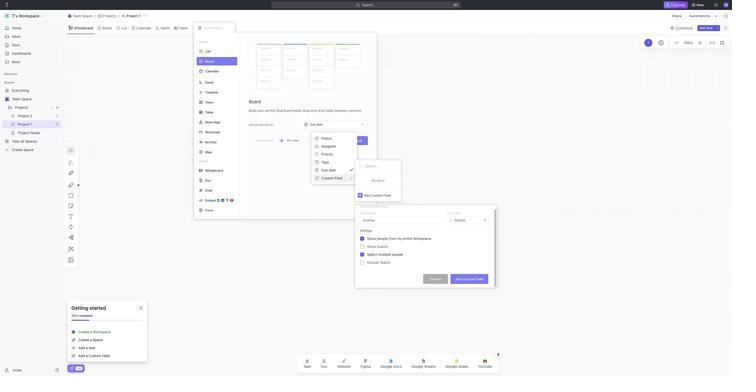 Task type: locate. For each thing, give the bounding box(es) containing it.
a left task
[[86, 346, 88, 350]]

docs inside "docs" link
[[12, 43, 20, 47]]

team down spaces
[[12, 97, 21, 101]]

workspace right entire
[[414, 237, 431, 241]]

task down automations button
[[707, 26, 713, 30]]

0 horizontal spatial due
[[310, 123, 316, 127]]

people up guests
[[377, 237, 388, 241]]

0 vertical spatial whiteboard
[[74, 26, 93, 30]]

upgrade
[[672, 3, 686, 7]]

table
[[179, 26, 188, 30], [205, 110, 214, 114]]

0 horizontal spatial map
[[205, 150, 212, 154]]

0 vertical spatial calendar
[[137, 26, 151, 30]]

doc up chat
[[205, 179, 211, 183]]

select
[[368, 253, 378, 257]]

assignee button
[[314, 143, 356, 151]]

team down timeline
[[205, 100, 214, 104]]

1 horizontal spatial table
[[205, 110, 214, 114]]

team inside tree
[[12, 97, 21, 101]]

0 horizontal spatial date
[[317, 123, 323, 127]]

0 horizontal spatial people
[[377, 237, 388, 241]]

0 horizontal spatial task
[[304, 365, 311, 369]]

1 horizontal spatial team space
[[73, 14, 92, 18]]

1 horizontal spatial due
[[322, 168, 328, 172]]

1 horizontal spatial google
[[412, 365, 424, 369]]

0 vertical spatial projects
[[103, 14, 116, 18]]

0 vertical spatial date
[[317, 123, 323, 127]]

add custom field inside button
[[456, 277, 484, 281]]

1 horizontal spatial task
[[707, 26, 713, 30]]

list
[[121, 26, 127, 30], [205, 49, 211, 53]]

inbox
[[12, 34, 21, 39]]

1 vertical spatial table
[[205, 110, 214, 114]]

100%
[[685, 41, 694, 45]]

3 google from the left
[[446, 365, 458, 369]]

0 vertical spatial task
[[707, 26, 713, 30]]

new button
[[690, 1, 708, 9]]

whiteboard link
[[73, 25, 93, 32]]

1 vertical spatial doc
[[321, 365, 328, 369]]

workspace
[[414, 237, 431, 241], [93, 330, 111, 334]]

chat
[[205, 189, 213, 193]]

1 vertical spatial projects
[[15, 105, 28, 110]]

show up select
[[368, 245, 376, 249]]

tree
[[2, 87, 61, 154]]

1 vertical spatial list
[[205, 49, 211, 53]]

0 horizontal spatial board
[[102, 26, 112, 30]]

2 vertical spatial add custom field
[[456, 277, 484, 281]]

google
[[381, 365, 393, 369], [412, 365, 424, 369], [446, 365, 458, 369]]

from
[[389, 237, 397, 241]]

google for google sheets
[[412, 365, 424, 369]]

Enter name... field
[[204, 26, 231, 30]]

field inside add custom field button
[[476, 277, 484, 281]]

1 vertical spatial people
[[392, 253, 403, 257]]

0 horizontal spatial list
[[121, 26, 127, 30]]

1 horizontal spatial docs
[[394, 365, 402, 369]]

new
[[697, 3, 705, 7]]

1 vertical spatial due date
[[322, 168, 336, 172]]

/
[[95, 14, 96, 18], [118, 14, 119, 18]]

items
[[377, 179, 385, 183]]

0 horizontal spatial table
[[179, 26, 188, 30]]

whiteboard
[[74, 26, 93, 30], [205, 169, 223, 173]]

1 vertical spatial show
[[368, 245, 376, 249]]

1 create from the top
[[79, 330, 89, 334]]

space inside tree
[[22, 97, 32, 101]]

team
[[73, 14, 81, 18], [12, 97, 21, 101], [205, 100, 214, 104]]

2 vertical spatial board
[[353, 139, 362, 143]]

due date inside dropdown button
[[310, 123, 323, 127]]

people
[[455, 218, 466, 222]]

1 vertical spatial task
[[304, 365, 311, 369]]

custom field
[[322, 176, 343, 180]]

0 horizontal spatial projects link
[[15, 104, 47, 112]]

0 horizontal spatial team space link
[[12, 95, 60, 103]]

1 vertical spatial due
[[322, 168, 328, 172]]

whiteboard left board link
[[74, 26, 93, 30]]

team space up whiteboard link
[[73, 14, 92, 18]]

1 vertical spatial projects link
[[15, 104, 47, 112]]

website
[[338, 365, 351, 369]]

2 horizontal spatial board
[[353, 139, 362, 143]]

map
[[214, 120, 221, 124], [205, 150, 212, 154]]

gantt
[[161, 26, 170, 30], [205, 80, 214, 84]]

1 horizontal spatial board
[[249, 99, 261, 104]]

calendar up timeline
[[205, 69, 219, 73]]

0 horizontal spatial whiteboard
[[74, 26, 93, 30]]

task
[[89, 346, 95, 350]]

select multiple people
[[368, 253, 403, 257]]

⌘k
[[454, 3, 459, 7]]

2 create from the top
[[79, 338, 89, 342]]

2 google from the left
[[412, 365, 424, 369]]

share
[[673, 14, 682, 18]]

1 vertical spatial calendar
[[205, 69, 219, 73]]

due inside dropdown button
[[310, 123, 316, 127]]

0 vertical spatial board
[[102, 26, 112, 30]]

my
[[398, 237, 402, 241]]

1
[[139, 14, 141, 18]]

mind
[[205, 120, 213, 124]]

list down project 1 "link"
[[121, 26, 127, 30]]

0 horizontal spatial workspace
[[93, 330, 111, 334]]

map down activity
[[205, 150, 212, 154]]

a
[[90, 330, 92, 334], [90, 338, 92, 342], [86, 346, 88, 350], [86, 354, 88, 358]]

team space down spaces
[[12, 97, 32, 101]]

custom field button
[[314, 174, 356, 182]]

projects link
[[97, 13, 117, 19], [15, 104, 47, 112]]

1 vertical spatial create
[[79, 338, 89, 342]]

user group image
[[68, 15, 71, 17], [5, 98, 9, 101]]

0 vertical spatial show
[[368, 237, 376, 241]]

due date button
[[314, 166, 356, 174]]

due date button
[[301, 121, 368, 129]]

google sheets
[[412, 365, 436, 369]]

25% complete
[[72, 314, 92, 318]]

board link
[[101, 25, 112, 32]]

show
[[368, 237, 376, 241], [368, 245, 376, 249]]

due date up custom field
[[322, 168, 336, 172]]

projects
[[103, 14, 116, 18], [15, 105, 28, 110]]

1 horizontal spatial gantt
[[205, 80, 214, 84]]

0 horizontal spatial google
[[381, 365, 393, 369]]

1 horizontal spatial doc
[[321, 365, 328, 369]]

0 vertical spatial team space
[[73, 14, 92, 18]]

1 vertical spatial team space
[[12, 97, 32, 101]]

1 horizontal spatial team space link
[[67, 13, 94, 19]]

show right show people from my entire workspace option on the bottom of the page
[[368, 237, 376, 241]]

0 vertical spatial create
[[79, 330, 89, 334]]

date up custom field
[[329, 168, 336, 172]]

google left slides at bottom
[[446, 365, 458, 369]]

create
[[79, 330, 89, 334], [79, 338, 89, 342]]

list down view
[[205, 49, 211, 53]]

google docs
[[381, 365, 402, 369]]

0 horizontal spatial projects
[[15, 105, 28, 110]]

a down add a task
[[86, 354, 88, 358]]

include
[[368, 261, 379, 265]]

table link
[[178, 25, 188, 32]]

1 vertical spatial whiteboard
[[205, 169, 223, 173]]

show for show people from my entire workspace
[[368, 237, 376, 241]]

name
[[368, 212, 376, 215]]

a up task
[[90, 338, 92, 342]]

people right multiple
[[392, 253, 403, 257]]

docs link
[[2, 41, 61, 49]]

0 horizontal spatial user group image
[[5, 98, 9, 101]]

field
[[335, 176, 343, 180], [384, 194, 391, 198], [380, 205, 388, 208], [361, 212, 368, 215], [447, 212, 454, 215], [476, 277, 484, 281], [102, 354, 110, 358]]

0 vertical spatial due
[[310, 123, 316, 127]]

2 vertical spatial space
[[93, 338, 103, 342]]

calendar down 1
[[137, 26, 151, 30]]

a up create a space
[[90, 330, 92, 334]]

2 horizontal spatial space
[[93, 338, 103, 342]]

Include Teams checkbox
[[361, 261, 365, 265]]

create for create a space
[[79, 338, 89, 342]]

0 vertical spatial table
[[179, 26, 188, 30]]

1 horizontal spatial calendar
[[205, 69, 219, 73]]

gantt left table link
[[161, 26, 170, 30]]

due date for due date button
[[322, 168, 336, 172]]

status
[[322, 136, 332, 141]]

by:
[[270, 123, 275, 127]]

Show Guests checkbox
[[361, 245, 365, 249]]

0 vertical spatial team space link
[[67, 13, 94, 19]]

group
[[249, 123, 259, 127]]

create up add a task
[[79, 338, 89, 342]]

0 vertical spatial map
[[214, 120, 221, 124]]

0 vertical spatial add custom field
[[365, 194, 391, 198]]

table right gantt link
[[179, 26, 188, 30]]

1/4
[[77, 367, 81, 370]]

google for google slides
[[446, 365, 458, 369]]

google left "sheets"
[[412, 365, 424, 369]]

1 horizontal spatial /
[[118, 14, 119, 18]]

1 vertical spatial space
[[22, 97, 32, 101]]

teams
[[380, 261, 391, 265]]

home
[[12, 26, 21, 30]]

google slides button
[[442, 357, 473, 372]]

docs inside google docs button
[[394, 365, 402, 369]]

1 vertical spatial user group image
[[5, 98, 9, 101]]

add
[[700, 26, 706, 30], [346, 139, 352, 143], [365, 194, 371, 198], [361, 205, 367, 208], [456, 277, 463, 281], [79, 346, 85, 350], [79, 354, 85, 358]]

doc right the task button
[[321, 365, 328, 369]]

2 show from the top
[[368, 245, 376, 249]]

1 vertical spatial docs
[[394, 365, 402, 369]]

t
[[648, 41, 650, 45]]

add custom field
[[365, 194, 391, 198], [361, 205, 388, 208], [456, 277, 484, 281]]

1 horizontal spatial date
[[329, 168, 336, 172]]

youtube button
[[475, 357, 497, 372]]

0 vertical spatial list
[[121, 26, 127, 30]]

gantt up timeline
[[205, 80, 214, 84]]

date for due date button
[[329, 168, 336, 172]]

2 horizontal spatial google
[[446, 365, 458, 369]]

youtube
[[479, 365, 493, 369]]

date inside button
[[329, 168, 336, 172]]

1 vertical spatial add custom field
[[361, 205, 388, 208]]

board
[[260, 123, 270, 127]]

0 vertical spatial gantt
[[161, 26, 170, 30]]

1 horizontal spatial user group image
[[68, 15, 71, 17]]

workspace up create a space
[[93, 330, 111, 334]]

0 vertical spatial people
[[377, 237, 388, 241]]

cancel
[[431, 277, 442, 281]]

google right figma
[[381, 365, 393, 369]]

0 vertical spatial docs
[[12, 43, 20, 47]]

spaces
[[4, 81, 15, 84]]

0 vertical spatial doc
[[205, 179, 211, 183]]

0 horizontal spatial team
[[12, 97, 21, 101]]

create up create a space
[[79, 330, 89, 334]]

space
[[82, 14, 92, 18], [22, 97, 32, 101], [93, 338, 103, 342]]

table up mind
[[205, 110, 214, 114]]

favorites
[[4, 72, 17, 76]]

1 vertical spatial workspace
[[93, 330, 111, 334]]

due date up status
[[310, 123, 323, 127]]

whiteboard up chat
[[205, 169, 223, 173]]

1 horizontal spatial projects
[[103, 14, 116, 18]]

task left doc button
[[304, 365, 311, 369]]

1 horizontal spatial space
[[82, 14, 92, 18]]

1 show from the top
[[368, 237, 376, 241]]

date inside dropdown button
[[317, 123, 323, 127]]

field inside custom field 'dropdown button'
[[335, 176, 343, 180]]

0 horizontal spatial space
[[22, 97, 32, 101]]

0 horizontal spatial doc
[[205, 179, 211, 183]]

sidebar navigation
[[0, 10, 64, 377]]

1 horizontal spatial projects link
[[97, 13, 117, 19]]

0 vertical spatial workspace
[[414, 237, 431, 241]]

date up status
[[317, 123, 323, 127]]

onboarding checklist button image
[[70, 367, 74, 371]]

1 google from the left
[[381, 365, 393, 369]]

1 vertical spatial date
[[329, 168, 336, 172]]

due date
[[310, 123, 323, 127], [322, 168, 336, 172]]

entire
[[403, 237, 413, 241]]

tree containing team space
[[2, 87, 61, 154]]

slides
[[459, 365, 469, 369]]

due inside button
[[322, 168, 328, 172]]

0 vertical spatial due date
[[310, 123, 323, 127]]

0 horizontal spatial docs
[[12, 43, 20, 47]]

project 1
[[127, 14, 141, 18]]

due date for due date dropdown button
[[310, 123, 323, 127]]

sheets
[[425, 365, 436, 369]]

doc
[[205, 179, 211, 183], [321, 365, 328, 369]]

team up whiteboard link
[[73, 14, 81, 18]]

map right mind
[[214, 120, 221, 124]]

0 horizontal spatial /
[[95, 14, 96, 18]]

0 horizontal spatial team space
[[12, 97, 32, 101]]

board
[[102, 26, 112, 30], [249, 99, 261, 104], [353, 139, 362, 143]]

due date inside button
[[322, 168, 336, 172]]



Task type: describe. For each thing, give the bounding box(es) containing it.
due for due date dropdown button
[[310, 123, 316, 127]]

list link
[[120, 25, 127, 32]]

add custom field button
[[356, 189, 401, 202]]

create a workspace
[[79, 330, 111, 334]]

create for create a workspace
[[79, 330, 89, 334]]

project 1 link
[[120, 13, 142, 19]]

1 horizontal spatial people
[[392, 253, 403, 257]]

settings
[[361, 229, 373, 233]]

show for show guests
[[368, 245, 376, 249]]

view button
[[194, 22, 210, 34]]

2 horizontal spatial team
[[205, 100, 214, 104]]

figma
[[361, 365, 371, 369]]

inbox link
[[2, 33, 61, 41]]

25%
[[72, 314, 78, 318]]

1 horizontal spatial workspace
[[414, 237, 431, 241]]

getting started
[[72, 306, 106, 311]]

1 vertical spatial team space link
[[12, 95, 60, 103]]

Select multiple people checkbox
[[361, 253, 365, 257]]

1 vertical spatial board
[[249, 99, 261, 104]]

form
[[205, 208, 213, 212]]

invite
[[13, 368, 22, 373]]

group board by:
[[249, 123, 275, 127]]

no
[[372, 179, 376, 183]]

tree inside sidebar navigation
[[2, 87, 61, 154]]

due for due date button
[[322, 168, 328, 172]]

a for workspace
[[90, 330, 92, 334]]

projects inside tree
[[15, 105, 28, 110]]

add custom field button
[[451, 274, 489, 284]]

started
[[90, 306, 106, 311]]

getting
[[72, 306, 89, 311]]

customize button
[[670, 25, 695, 32]]

task button
[[300, 357, 315, 372]]

search...
[[362, 3, 377, 7]]

add board
[[346, 139, 362, 143]]

custom inside button
[[463, 277, 475, 281]]

google sheets button
[[408, 357, 440, 372]]

multiple
[[379, 253, 391, 257]]

custom inside dropdown button
[[371, 194, 383, 198]]

1 horizontal spatial list
[[205, 49, 211, 53]]

add a task
[[79, 346, 95, 350]]

embed
[[205, 198, 216, 202]]

1 vertical spatial map
[[205, 150, 212, 154]]

user group image inside tree
[[5, 98, 9, 101]]

Show people from my entire Workspace checkbox
[[361, 237, 365, 241]]

google for google docs
[[381, 365, 393, 369]]

add custom field inside dropdown button
[[365, 194, 391, 198]]

doc inside button
[[321, 365, 328, 369]]

gantt link
[[160, 25, 170, 32]]

a for custom
[[86, 354, 88, 358]]

doc button
[[317, 357, 332, 372]]

1 vertical spatial gantt
[[205, 80, 214, 84]]

view button
[[194, 25, 210, 32]]

1 horizontal spatial team
[[73, 14, 81, 18]]

0 vertical spatial projects link
[[97, 13, 117, 19]]

assignee
[[322, 144, 336, 149]]

2 / from the left
[[118, 14, 119, 18]]

upgrade link
[[665, 1, 688, 8]]

projects link inside tree
[[15, 104, 47, 112]]

calendar link
[[136, 25, 151, 32]]

close image
[[139, 307, 143, 310]]

automations
[[690, 14, 711, 18]]

add a custom field
[[79, 354, 110, 358]]

a for task
[[86, 346, 88, 350]]

field type
[[447, 212, 461, 215]]

people button
[[447, 216, 489, 225]]

0 vertical spatial space
[[82, 14, 92, 18]]

0 horizontal spatial calendar
[[137, 26, 151, 30]]

google docs button
[[377, 357, 406, 372]]

Search... text field
[[365, 162, 399, 170]]

100% button
[[684, 40, 695, 46]]

custom inside 'dropdown button'
[[322, 176, 334, 180]]

add inside dropdown button
[[365, 194, 371, 198]]

automations button
[[688, 12, 713, 20]]

field inside add custom field dropdown button
[[384, 194, 391, 198]]

date for due date dropdown button
[[317, 123, 323, 127]]

view
[[201, 26, 209, 30]]

status button
[[314, 135, 356, 143]]

favorites button
[[2, 71, 19, 77]]

show people from my entire workspace
[[368, 237, 431, 241]]

list inside list link
[[121, 26, 127, 30]]

customize
[[676, 26, 694, 30]]

figma button
[[357, 357, 375, 372]]

include teams
[[368, 261, 391, 265]]

Enter name... text field
[[361, 216, 443, 225]]

0 horizontal spatial gantt
[[161, 26, 170, 30]]

website button
[[334, 357, 355, 372]]

mind map
[[205, 120, 221, 124]]

a for space
[[90, 338, 92, 342]]

1 horizontal spatial whiteboard
[[205, 169, 223, 173]]

add task
[[700, 26, 713, 30]]

field name
[[361, 212, 376, 215]]

type
[[454, 212, 461, 215]]

0 vertical spatial user group image
[[68, 15, 71, 17]]

tags button
[[314, 158, 356, 166]]

project
[[127, 14, 138, 18]]

1 / from the left
[[95, 14, 96, 18]]

activity
[[205, 140, 217, 144]]

guests
[[377, 245, 389, 249]]

priority button
[[314, 151, 356, 158]]

home link
[[2, 24, 61, 32]]

board inside board link
[[102, 26, 112, 30]]

priority
[[322, 152, 333, 156]]

workload
[[205, 130, 220, 134]]

google slides
[[446, 365, 469, 369]]

1 horizontal spatial map
[[214, 120, 221, 124]]

onboarding checklist button element
[[70, 367, 74, 371]]

team space inside tree
[[12, 97, 32, 101]]

timeline
[[205, 90, 218, 94]]

share button
[[670, 12, 685, 20]]



Task type: vqa. For each thing, say whether or not it's contained in the screenshot.
Projects link to the top
yes



